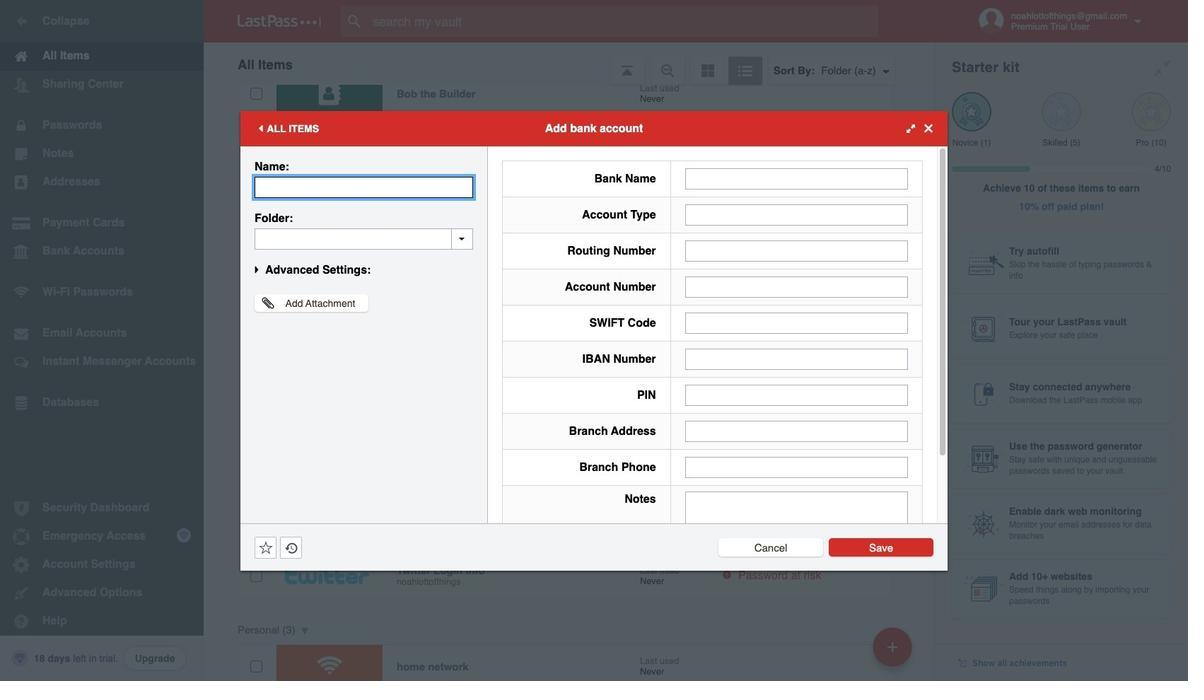 Task type: describe. For each thing, give the bounding box(es) containing it.
search my vault text field
[[341, 6, 906, 37]]

Search search field
[[341, 6, 906, 37]]

lastpass image
[[238, 15, 321, 28]]

new item image
[[888, 642, 898, 652]]



Task type: locate. For each thing, give the bounding box(es) containing it.
main navigation navigation
[[0, 0, 204, 681]]

vault options navigation
[[204, 42, 935, 85]]

None text field
[[255, 176, 473, 198], [685, 204, 908, 225], [255, 228, 473, 249], [685, 312, 908, 334], [685, 348, 908, 370], [685, 384, 908, 406], [255, 176, 473, 198], [685, 204, 908, 225], [255, 228, 473, 249], [685, 312, 908, 334], [685, 348, 908, 370], [685, 384, 908, 406]]

None text field
[[685, 168, 908, 189], [685, 240, 908, 261], [685, 276, 908, 297], [685, 421, 908, 442], [685, 457, 908, 478], [685, 491, 908, 579], [685, 168, 908, 189], [685, 240, 908, 261], [685, 276, 908, 297], [685, 421, 908, 442], [685, 457, 908, 478], [685, 491, 908, 579]]

new item navigation
[[868, 623, 921, 681]]

dialog
[[241, 111, 948, 588]]



Task type: vqa. For each thing, say whether or not it's contained in the screenshot.
"Search" 'search field'
yes



